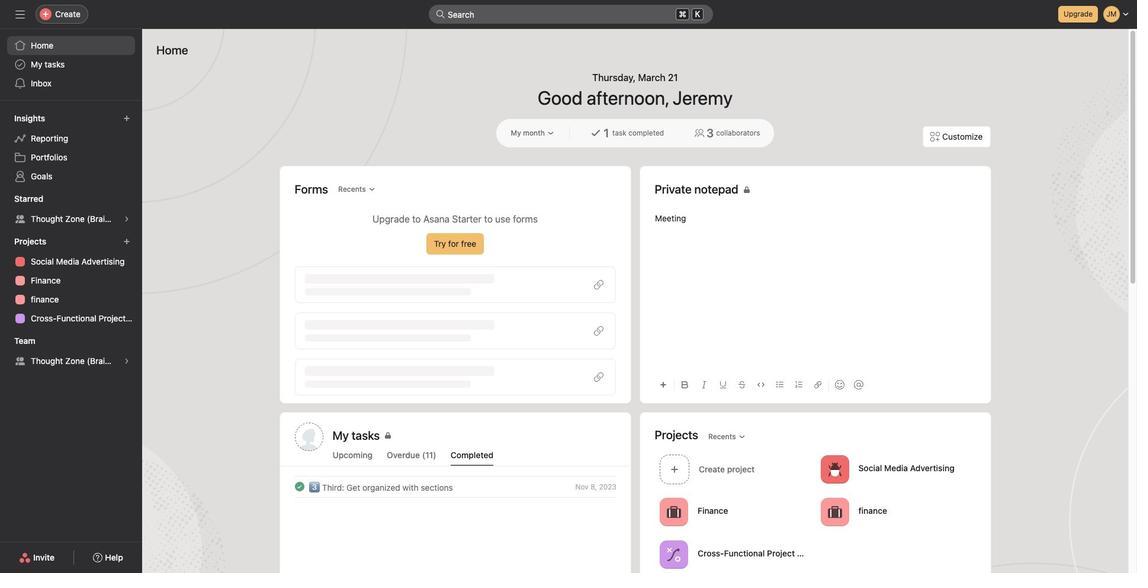 Task type: locate. For each thing, give the bounding box(es) containing it.
insert an object image
[[660, 381, 667, 389]]

list item
[[655, 451, 816, 487], [280, 476, 631, 498]]

insights element
[[0, 108, 142, 188]]

1 vertical spatial see details, thought zone (brainstorm space) image
[[123, 358, 130, 365]]

new project or portfolio image
[[123, 238, 130, 245]]

0 vertical spatial see details, thought zone (brainstorm space) image
[[123, 216, 130, 223]]

see details, thought zone (brainstorm space) image inside starred element
[[123, 216, 130, 223]]

bold image
[[681, 381, 689, 389]]

see details, thought zone (brainstorm space) image for 'teams' element
[[123, 358, 130, 365]]

1 see details, thought zone (brainstorm space) image from the top
[[123, 216, 130, 223]]

code image
[[757, 381, 764, 389]]

0 horizontal spatial list item
[[280, 476, 631, 498]]

toolbar
[[655, 371, 976, 398]]

briefcase image
[[827, 505, 842, 519]]

see details, thought zone (brainstorm space) image inside 'teams' element
[[123, 358, 130, 365]]

2 see details, thought zone (brainstorm space) image from the top
[[123, 358, 130, 365]]

bulleted list image
[[776, 381, 783, 389]]

link image
[[814, 381, 821, 389]]

see details, thought zone (brainstorm space) image
[[123, 216, 130, 223], [123, 358, 130, 365]]

None field
[[429, 5, 713, 24]]



Task type: vqa. For each thing, say whether or not it's contained in the screenshot.
rightmost well
no



Task type: describe. For each thing, give the bounding box(es) containing it.
briefcase image
[[667, 505, 681, 519]]

add profile photo image
[[295, 423, 323, 451]]

italics image
[[700, 381, 708, 389]]

Completed checkbox
[[292, 480, 307, 494]]

Search tasks, projects, and more text field
[[429, 5, 713, 24]]

global element
[[0, 29, 142, 100]]

prominent image
[[436, 9, 445, 19]]

starred element
[[0, 188, 142, 231]]

teams element
[[0, 331, 142, 373]]

line_and_symbols image
[[667, 548, 681, 562]]

see details, thought zone (brainstorm space) image for starred element
[[123, 216, 130, 223]]

projects element
[[0, 231, 142, 331]]

underline image
[[719, 381, 726, 389]]

completed image
[[292, 480, 307, 494]]

hide sidebar image
[[15, 9, 25, 19]]

bug image
[[827, 462, 842, 477]]

numbered list image
[[795, 381, 802, 389]]

at mention image
[[854, 380, 863, 390]]

1 horizontal spatial list item
[[655, 451, 816, 487]]

strikethrough image
[[738, 381, 745, 389]]

new insights image
[[123, 115, 130, 122]]

emoji image
[[835, 380, 844, 390]]



